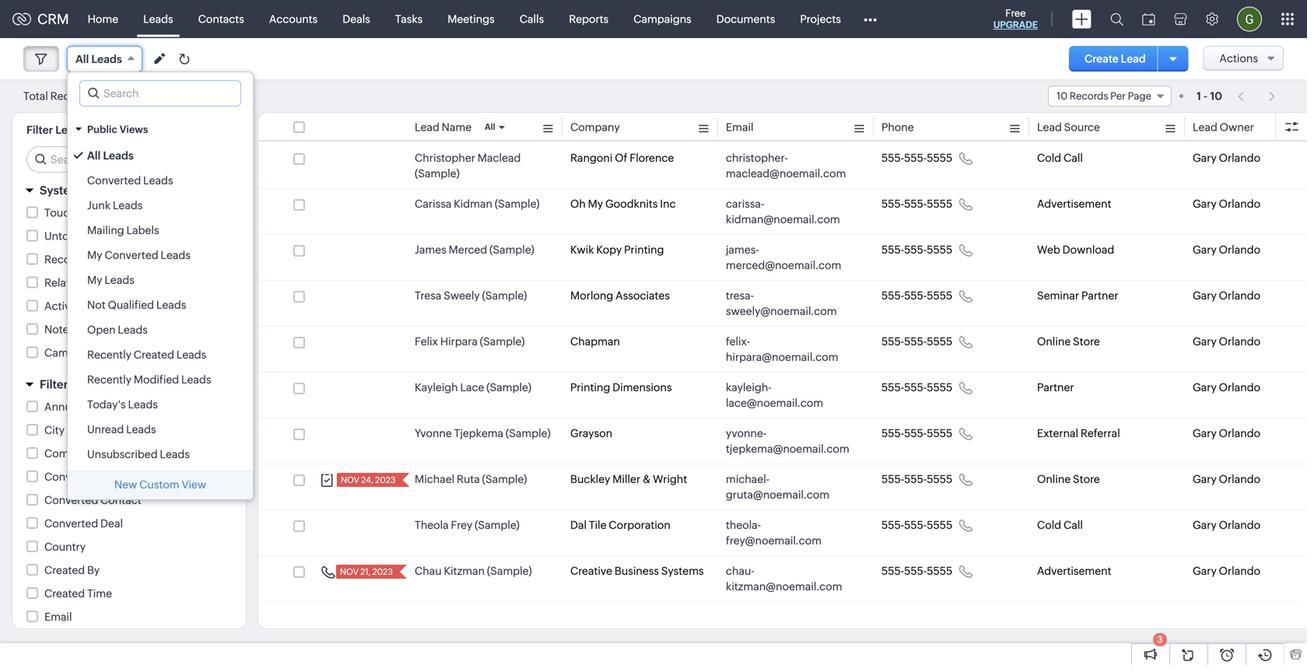 Task type: locate. For each thing, give the bounding box(es) containing it.
store down the seminar partner
[[1073, 335, 1100, 348]]

all leads inside field
[[75, 53, 122, 65]]

gary orlando for theola- frey@noemail.com
[[1193, 519, 1261, 532]]

call for christopher- maclead@noemail.com
[[1064, 152, 1083, 164]]

10 up the lead source
[[1057, 90, 1068, 102]]

search text field up converted leads
[[27, 147, 233, 172]]

filter by fields button
[[12, 371, 246, 398]]

theola frey (sample)
[[415, 519, 520, 532]]

all up maclead
[[485, 122, 495, 132]]

0 horizontal spatial email
[[44, 611, 72, 623]]

1 online from the top
[[1037, 335, 1071, 348]]

leads inside field
[[91, 53, 122, 65]]

7 orlando from the top
[[1219, 427, 1261, 440]]

0 vertical spatial cold
[[1037, 152, 1062, 164]]

orlando for chau- kitzman@noemail.com
[[1219, 565, 1261, 577]]

recently for recently modified leads
[[87, 374, 131, 386]]

2 advertisement from the top
[[1037, 565, 1112, 577]]

recently modified leads
[[87, 374, 211, 386]]

per
[[1111, 90, 1126, 102]]

store
[[1073, 335, 1100, 348], [1073, 473, 1100, 486]]

0 vertical spatial printing
[[624, 244, 664, 256]]

create menu element
[[1063, 0, 1101, 38]]

lead inside button
[[1121, 53, 1146, 65]]

0 horizontal spatial by
[[71, 378, 85, 391]]

felix- hirpara@noemail.com link
[[726, 334, 851, 365]]

my right the oh
[[588, 198, 603, 210]]

0 vertical spatial advertisement
[[1037, 198, 1112, 210]]

5 555-555-5555 from the top
[[882, 335, 953, 348]]

1 vertical spatial all leads
[[87, 149, 134, 162]]

1 recently from the top
[[87, 349, 131, 361]]

yvonne- tjepkema@noemail.com link
[[726, 426, 851, 457]]

leads link
[[131, 0, 186, 38]]

converted down mailing labels
[[105, 249, 158, 261]]

printing right 'kopy'
[[624, 244, 664, 256]]

10 right -
[[1210, 90, 1223, 102]]

1 vertical spatial cold call
[[1037, 519, 1083, 532]]

lead down -
[[1193, 121, 1218, 133]]

4 555-555-5555 from the top
[[882, 289, 953, 302]]

10 orlando from the top
[[1219, 565, 1261, 577]]

store for felix- hirpara@noemail.com
[[1073, 335, 1100, 348]]

records left loading image
[[50, 90, 92, 102]]

carissa- kidman@noemail.com
[[726, 198, 840, 226]]

1 vertical spatial company
[[44, 447, 94, 460]]

leads up not qualified leads
[[161, 249, 191, 261]]

(sample) right tjepkema
[[506, 427, 551, 440]]

(sample) for carissa kidman (sample)
[[495, 198, 540, 210]]

1 vertical spatial search text field
[[27, 147, 233, 172]]

action
[[83, 253, 117, 266], [129, 277, 162, 289]]

untouched
[[44, 230, 101, 242]]

1 vertical spatial 2023
[[372, 567, 393, 577]]

navigation
[[1230, 85, 1284, 107]]

7 5555 from the top
[[927, 427, 953, 440]]

owner
[[1220, 121, 1254, 133]]

2 online from the top
[[1037, 473, 1071, 486]]

online store down the seminar partner
[[1037, 335, 1100, 348]]

5 gary orlando from the top
[[1193, 335, 1261, 348]]

0 vertical spatial my
[[588, 198, 603, 210]]

my for my leads
[[87, 274, 102, 286]]

converted contact
[[44, 494, 141, 507]]

search element
[[1101, 0, 1133, 38]]

2 vertical spatial all
[[87, 149, 101, 162]]

2023 right 24,
[[375, 475, 396, 485]]

10 gary orlando from the top
[[1193, 565, 1261, 577]]

created
[[134, 349, 174, 361], [44, 564, 85, 577], [44, 588, 85, 600]]

leads down filters
[[113, 199, 143, 212]]

1 vertical spatial created
[[44, 564, 85, 577]]

filter
[[26, 124, 53, 136], [40, 378, 68, 391]]

2 vertical spatial created
[[44, 588, 85, 600]]

Search text field
[[80, 81, 240, 106], [27, 147, 233, 172]]

store down external referral
[[1073, 473, 1100, 486]]

gary for james- merced@noemail.com
[[1193, 244, 1217, 256]]

email
[[726, 121, 754, 133], [44, 611, 72, 623]]

by inside dropdown button
[[71, 378, 85, 391]]

james-
[[726, 244, 759, 256]]

gary for yvonne- tjepkema@noemail.com
[[1193, 427, 1217, 440]]

0 vertical spatial search text field
[[80, 81, 240, 106]]

1 horizontal spatial email
[[726, 121, 754, 133]]

1 horizontal spatial printing
[[624, 244, 664, 256]]

(sample) right kitzman
[[487, 565, 532, 577]]

6 555-555-5555 from the top
[[882, 381, 953, 394]]

10 records per page
[[1057, 90, 1152, 102]]

(sample) right ruta
[[482, 473, 527, 486]]

filter for filter by fields
[[40, 378, 68, 391]]

9 555-555-5555 from the top
[[882, 519, 953, 532]]

converted up converted deal
[[44, 494, 98, 507]]

records up mailing
[[91, 207, 133, 219]]

3 gary from the top
[[1193, 244, 1217, 256]]

1 vertical spatial online
[[1037, 473, 1071, 486]]

leads up loading image
[[91, 53, 122, 65]]

1 vertical spatial nov
[[340, 567, 359, 577]]

theola-
[[726, 519, 761, 532]]

6 orlando from the top
[[1219, 381, 1261, 394]]

7 gary from the top
[[1193, 427, 1217, 440]]

1 online store from the top
[[1037, 335, 1100, 348]]

by up time
[[87, 564, 100, 577]]

lead for lead name
[[415, 121, 440, 133]]

gary orlando for felix- hirpara@noemail.com
[[1193, 335, 1261, 348]]

create lead
[[1085, 53, 1146, 65]]

3 orlando from the top
[[1219, 244, 1261, 256]]

leads down qualified
[[118, 324, 148, 336]]

555-555-5555 for michael- gruta@noemail.com
[[882, 473, 953, 486]]

records left per
[[1070, 90, 1109, 102]]

all up "total records" at the top left
[[75, 53, 89, 65]]

2 online store from the top
[[1037, 473, 1100, 486]]

9 gary from the top
[[1193, 519, 1217, 532]]

records up my converted leads
[[104, 230, 145, 242]]

1 vertical spatial online store
[[1037, 473, 1100, 486]]

filter inside dropdown button
[[40, 378, 68, 391]]

records up not
[[85, 277, 127, 289]]

5 5555 from the top
[[927, 335, 953, 348]]

gary orlando for yvonne- tjepkema@noemail.com
[[1193, 427, 1261, 440]]

advertisement
[[1037, 198, 1112, 210], [1037, 565, 1112, 577]]

1 orlando from the top
[[1219, 152, 1261, 164]]

lead right "create"
[[1121, 53, 1146, 65]]

dimensions
[[613, 381, 672, 394]]

all down by
[[87, 149, 101, 162]]

tresa- sweely@noemail.com
[[726, 289, 837, 318]]

5555 for michael- gruta@noemail.com
[[927, 473, 953, 486]]

kitzman@noemail.com
[[726, 581, 842, 593]]

&
[[643, 473, 651, 486]]

1 call from the top
[[1064, 152, 1083, 164]]

action up not qualified leads
[[129, 277, 162, 289]]

10 555-555-5555 from the top
[[882, 565, 953, 577]]

new custom view link
[[68, 472, 253, 500]]

8 gary from the top
[[1193, 473, 1217, 486]]

chau- kitzman@noemail.com link
[[726, 563, 851, 595]]

online store
[[1037, 335, 1100, 348], [1037, 473, 1100, 486]]

tjepkema
[[454, 427, 504, 440]]

1 horizontal spatial company
[[570, 121, 620, 133]]

lead for lead owner
[[1193, 121, 1218, 133]]

lead left the source
[[1037, 121, 1062, 133]]

meetings link
[[435, 0, 507, 38]]

2023 right 21,
[[372, 567, 393, 577]]

1 vertical spatial filter
[[40, 378, 68, 391]]

(sample) right frey
[[475, 519, 520, 532]]

converted up junk leads
[[87, 174, 141, 187]]

projects
[[800, 13, 841, 25]]

felix- hirpara@noemail.com
[[726, 335, 839, 363]]

partner right seminar
[[1082, 289, 1119, 302]]

1 vertical spatial campaigns
[[44, 347, 102, 359]]

leads
[[143, 13, 173, 25], [91, 53, 122, 65], [55, 124, 86, 136], [103, 149, 134, 162], [143, 174, 173, 187], [113, 199, 143, 212], [161, 249, 191, 261], [105, 274, 135, 286], [156, 299, 186, 311], [118, 324, 148, 336], [176, 349, 206, 361], [181, 374, 211, 386], [128, 398, 158, 411], [126, 423, 156, 436], [160, 448, 190, 461]]

555-555-5555 for theola- frey@noemail.com
[[882, 519, 953, 532]]

2 5555 from the top
[[927, 198, 953, 210]]

5555 for carissa- kidman@noemail.com
[[927, 198, 953, 210]]

company
[[570, 121, 620, 133], [44, 447, 94, 460]]

1 vertical spatial call
[[1064, 519, 1083, 532]]

1 555-555-5555 from the top
[[882, 152, 953, 164]]

2 555-555-5555 from the top
[[882, 198, 953, 210]]

9 5555 from the top
[[927, 519, 953, 532]]

converted deal
[[44, 518, 123, 530]]

my down untouched records at the top of the page
[[87, 249, 102, 261]]

recently up today's
[[87, 374, 131, 386]]

3 555-555-5555 from the top
[[882, 244, 953, 256]]

campaigns right reports "link"
[[634, 13, 692, 25]]

felix hirpara (sample)
[[415, 335, 525, 348]]

record action
[[44, 253, 117, 266]]

8 555-555-5555 from the top
[[882, 473, 953, 486]]

lead source
[[1037, 121, 1100, 133]]

converted leads
[[87, 174, 173, 187]]

(sample) for theola frey (sample)
[[475, 519, 520, 532]]

records for untouched
[[104, 230, 145, 242]]

campaigns down notes
[[44, 347, 102, 359]]

maclead
[[478, 152, 521, 164]]

(sample) inside christopher maclead (sample)
[[415, 167, 460, 180]]

5555 for tresa- sweely@noemail.com
[[927, 289, 953, 302]]

yvonne tjepkema (sample) link
[[415, 426, 551, 441]]

my inside row group
[[588, 198, 603, 210]]

(sample) for yvonne tjepkema (sample)
[[506, 427, 551, 440]]

orlando for james- merced@noemail.com
[[1219, 244, 1261, 256]]

today's leads
[[87, 398, 158, 411]]

0 vertical spatial online
[[1037, 335, 1071, 348]]

6 5555 from the top
[[927, 381, 953, 394]]

leads up unsubscribed leads
[[126, 423, 156, 436]]

7 gary orlando from the top
[[1193, 427, 1261, 440]]

1 vertical spatial all
[[485, 122, 495, 132]]

0 vertical spatial 2023
[[375, 475, 396, 485]]

0 horizontal spatial action
[[83, 253, 117, 266]]

annual revenue
[[44, 401, 126, 413]]

6 gary from the top
[[1193, 381, 1217, 394]]

1 gary from the top
[[1193, 152, 1217, 164]]

0 horizontal spatial company
[[44, 447, 94, 460]]

converted account
[[44, 471, 144, 483]]

1 store from the top
[[1073, 335, 1100, 348]]

filter down the 'total'
[[26, 124, 53, 136]]

reports
[[569, 13, 609, 25]]

gary orlando for kayleigh- lace@noemail.com
[[1193, 381, 1261, 394]]

0 horizontal spatial partner
[[1037, 381, 1074, 394]]

(sample) right "sweely"
[[482, 289, 527, 302]]

0 vertical spatial recently
[[87, 349, 131, 361]]

1 vertical spatial cold
[[1037, 519, 1062, 532]]

leads right 'home'
[[143, 13, 173, 25]]

seminar partner
[[1037, 289, 1119, 302]]

by
[[89, 124, 102, 136]]

8 orlando from the top
[[1219, 473, 1261, 486]]

by up annual revenue
[[71, 378, 85, 391]]

lead left name
[[415, 121, 440, 133]]

2 recently from the top
[[87, 374, 131, 386]]

converted up country
[[44, 518, 98, 530]]

8 5555 from the top
[[927, 473, 953, 486]]

nov
[[341, 475, 359, 485], [340, 567, 359, 577]]

0 vertical spatial action
[[83, 253, 117, 266]]

0 vertical spatial by
[[71, 378, 85, 391]]

nov 24, 2023 link
[[337, 473, 397, 487]]

1 vertical spatial recently
[[87, 374, 131, 386]]

james- merced@noemail.com
[[726, 244, 842, 272]]

all inside public views region
[[87, 149, 101, 162]]

logo image
[[12, 13, 31, 25]]

gary orlando for carissa- kidman@noemail.com
[[1193, 198, 1261, 210]]

online down seminar
[[1037, 335, 1071, 348]]

time
[[87, 588, 112, 600]]

created down created by
[[44, 588, 85, 600]]

cold call
[[1037, 152, 1083, 164], [1037, 519, 1083, 532]]

merced@noemail.com
[[726, 259, 842, 272]]

1 horizontal spatial by
[[87, 564, 100, 577]]

1 5555 from the top
[[927, 152, 953, 164]]

0 vertical spatial cold call
[[1037, 152, 1083, 164]]

2 cold call from the top
[[1037, 519, 1083, 532]]

(sample) for tresa sweely (sample)
[[482, 289, 527, 302]]

converted up converted contact
[[44, 471, 98, 483]]

2 gary from the top
[[1193, 198, 1217, 210]]

online down external
[[1037, 473, 1071, 486]]

business
[[615, 565, 659, 577]]

5 orlando from the top
[[1219, 335, 1261, 348]]

theola- frey@noemail.com link
[[726, 518, 851, 549]]

9 gary orlando from the top
[[1193, 519, 1261, 532]]

records
[[50, 90, 92, 102], [1070, 90, 1109, 102], [91, 207, 133, 219], [104, 230, 145, 242], [85, 277, 127, 289]]

custom
[[139, 479, 179, 491]]

wright
[[653, 473, 687, 486]]

all
[[75, 53, 89, 65], [485, 122, 495, 132], [87, 149, 101, 162]]

1 vertical spatial my
[[87, 249, 102, 261]]

chau-
[[726, 565, 755, 577]]

1 vertical spatial email
[[44, 611, 72, 623]]

(sample) inside "link"
[[490, 244, 534, 256]]

created up modified
[[134, 349, 174, 361]]

gary for carissa- kidman@noemail.com
[[1193, 198, 1217, 210]]

5555 for theola- frey@noemail.com
[[927, 519, 953, 532]]

6 gary orlando from the top
[[1193, 381, 1261, 394]]

555-555-5555 for james- merced@noemail.com
[[882, 244, 953, 256]]

gary orlando for james- merced@noemail.com
[[1193, 244, 1261, 256]]

lead for lead source
[[1037, 121, 1062, 133]]

partner up external
[[1037, 381, 1074, 394]]

-
[[1204, 90, 1208, 102]]

1 cold call from the top
[[1037, 152, 1083, 164]]

printing up grayson
[[570, 381, 610, 394]]

555-555-5555 for yvonne- tjepkema@noemail.com
[[882, 427, 953, 440]]

(sample) right the kidman
[[495, 198, 540, 210]]

555-555-5555 for christopher- maclead@noemail.com
[[882, 152, 953, 164]]

email down created time
[[44, 611, 72, 623]]

1 vertical spatial advertisement
[[1037, 565, 1112, 577]]

all leads down public views
[[87, 149, 134, 162]]

open leads
[[87, 324, 148, 336]]

0 horizontal spatial printing
[[570, 381, 610, 394]]

5555 for chau- kitzman@noemail.com
[[927, 565, 953, 577]]

gary orlando for michael- gruta@noemail.com
[[1193, 473, 1261, 486]]

10 5555 from the top
[[927, 565, 953, 577]]

gary for tresa- sweely@noemail.com
[[1193, 289, 1217, 302]]

orlando for christopher- maclead@noemail.com
[[1219, 152, 1261, 164]]

4 5555 from the top
[[927, 289, 953, 302]]

online store down external referral
[[1037, 473, 1100, 486]]

row group
[[258, 143, 1307, 602]]

0 vertical spatial all leads
[[75, 53, 122, 65]]

nov left 21,
[[340, 567, 359, 577]]

1 horizontal spatial campaigns
[[634, 13, 692, 25]]

call for theola- frey@noemail.com
[[1064, 519, 1083, 532]]

orlando for yvonne- tjepkema@noemail.com
[[1219, 427, 1261, 440]]

orlando for felix- hirpara@noemail.com
[[1219, 335, 1261, 348]]

records for 10
[[1070, 90, 1109, 102]]

0 vertical spatial online store
[[1037, 335, 1100, 348]]

2 orlando from the top
[[1219, 198, 1261, 210]]

orlando for theola- frey@noemail.com
[[1219, 519, 1261, 532]]

0 vertical spatial partner
[[1082, 289, 1119, 302]]

4 gary orlando from the top
[[1193, 289, 1261, 302]]

all inside field
[[75, 53, 89, 65]]

by for filter
[[71, 378, 85, 391]]

lead name
[[415, 121, 472, 133]]

2 call from the top
[[1064, 519, 1083, 532]]

3 gary orlando from the top
[[1193, 244, 1261, 256]]

8 gary orlando from the top
[[1193, 473, 1261, 486]]

james merced (sample) link
[[415, 242, 534, 258]]

kidman@noemail.com
[[726, 213, 840, 226]]

all leads up loading image
[[75, 53, 122, 65]]

gary for michael- gruta@noemail.com
[[1193, 473, 1217, 486]]

5555 for james- merced@noemail.com
[[927, 244, 953, 256]]

9 orlando from the top
[[1219, 519, 1261, 532]]

(sample) for felix hirpara (sample)
[[480, 335, 525, 348]]

0 vertical spatial created
[[134, 349, 174, 361]]

by
[[71, 378, 85, 391], [87, 564, 100, 577]]

0 vertical spatial filter
[[26, 124, 53, 136]]

Other Modules field
[[854, 7, 887, 32]]

1 vertical spatial store
[[1073, 473, 1100, 486]]

4 orlando from the top
[[1219, 289, 1261, 302]]

0 horizontal spatial 10
[[1057, 90, 1068, 102]]

(sample) for james merced (sample)
[[490, 244, 534, 256]]

filter up the annual
[[40, 378, 68, 391]]

company down city
[[44, 447, 94, 460]]

records inside 10 records per page field
[[1070, 90, 1109, 102]]

3 5555 from the top
[[927, 244, 953, 256]]

2 cold from the top
[[1037, 519, 1062, 532]]

online
[[1037, 335, 1071, 348], [1037, 473, 1071, 486]]

5 gary from the top
[[1193, 335, 1217, 348]]

(sample) right merced
[[490, 244, 534, 256]]

company up rangoni
[[570, 121, 620, 133]]

kayleigh
[[415, 381, 458, 394]]

555-555-5555 for felix- hirpara@noemail.com
[[882, 335, 953, 348]]

0 vertical spatial store
[[1073, 335, 1100, 348]]

(sample) right 'lace'
[[487, 381, 532, 394]]

projects link
[[788, 0, 854, 38]]

web download
[[1037, 244, 1115, 256]]

0 vertical spatial campaigns
[[634, 13, 692, 25]]

gary for kayleigh- lace@noemail.com
[[1193, 381, 1217, 394]]

0 vertical spatial nov
[[341, 475, 359, 485]]

email up christopher- at the right top of page
[[726, 121, 754, 133]]

0 vertical spatial all
[[75, 53, 89, 65]]

1 advertisement from the top
[[1037, 198, 1112, 210]]

(sample) for christopher maclead (sample)
[[415, 167, 460, 180]]

5555 for felix- hirpara@noemail.com
[[927, 335, 953, 348]]

0 vertical spatial call
[[1064, 152, 1083, 164]]

1 horizontal spatial action
[[129, 277, 162, 289]]

all leads
[[75, 53, 122, 65], [87, 149, 134, 162]]

action up my leads
[[83, 253, 117, 266]]

1 vertical spatial printing
[[570, 381, 610, 394]]

10 gary from the top
[[1193, 565, 1217, 577]]

7 555-555-5555 from the top
[[882, 427, 953, 440]]

1 vertical spatial action
[[129, 277, 162, 289]]

2 store from the top
[[1073, 473, 1100, 486]]

5555 for yvonne- tjepkema@noemail.com
[[927, 427, 953, 440]]

free
[[1006, 7, 1026, 19]]

All Leads field
[[67, 46, 142, 72]]

(sample) down christopher
[[415, 167, 460, 180]]

1 vertical spatial by
[[87, 564, 100, 577]]

1 horizontal spatial partner
[[1082, 289, 1119, 302]]

my up not
[[87, 274, 102, 286]]

gary orlando for tresa- sweely@noemail.com
[[1193, 289, 1261, 302]]

online store for michael- gruta@noemail.com
[[1037, 473, 1100, 486]]

24,
[[361, 475, 373, 485]]

1 cold from the top
[[1037, 152, 1062, 164]]

search text field up public views dropdown button
[[80, 81, 240, 106]]

4 gary from the top
[[1193, 289, 1217, 302]]

0 vertical spatial email
[[726, 121, 754, 133]]

2 gary orlando from the top
[[1193, 198, 1261, 210]]

created down country
[[44, 564, 85, 577]]

1 vertical spatial partner
[[1037, 381, 1074, 394]]

2 vertical spatial my
[[87, 274, 102, 286]]

recently down open
[[87, 349, 131, 361]]

contacts
[[198, 13, 244, 25]]

gary orlando for chau- kitzman@noemail.com
[[1193, 565, 1261, 577]]

nov left 24,
[[341, 475, 359, 485]]

(sample) right hirpara
[[480, 335, 525, 348]]

sweely@noemail.com
[[726, 305, 837, 318]]

ruta
[[457, 473, 480, 486]]

campaigns inside campaigns link
[[634, 13, 692, 25]]

advertisement for carissa- kidman@noemail.com
[[1037, 198, 1112, 210]]

1 gary orlando from the top
[[1193, 152, 1261, 164]]

orlando for tresa- sweely@noemail.com
[[1219, 289, 1261, 302]]

contacts link
[[186, 0, 257, 38]]

felix
[[415, 335, 438, 348]]



Task type: vqa. For each thing, say whether or not it's contained in the screenshot.
the top the 27,
no



Task type: describe. For each thing, give the bounding box(es) containing it.
cold call for theola- frey@noemail.com
[[1037, 519, 1083, 532]]

felix hirpara (sample) link
[[415, 334, 525, 349]]

online for michael- gruta@noemail.com
[[1037, 473, 1071, 486]]

555-555-5555 for chau- kitzman@noemail.com
[[882, 565, 953, 577]]

555-555-5555 for tresa- sweely@noemail.com
[[882, 289, 953, 302]]

cold for christopher- maclead@noemail.com
[[1037, 152, 1062, 164]]

touched
[[44, 207, 89, 219]]

michael-
[[726, 473, 770, 486]]

carissa kidman (sample)
[[415, 198, 540, 210]]

(sample) for michael ruta (sample)
[[482, 473, 527, 486]]

kwik
[[570, 244, 594, 256]]

leads up qualified
[[105, 274, 135, 286]]

theola frey (sample) link
[[415, 518, 520, 533]]

(sample) for kayleigh lace (sample)
[[487, 381, 532, 394]]

name
[[442, 121, 472, 133]]

created for created time
[[44, 588, 85, 600]]

buckley
[[570, 473, 610, 486]]

crm link
[[12, 11, 69, 27]]

store for michael- gruta@noemail.com
[[1073, 473, 1100, 486]]

not qualified leads
[[87, 299, 186, 311]]

cold call for christopher- maclead@noemail.com
[[1037, 152, 1083, 164]]

public views
[[87, 124, 148, 135]]

country
[[44, 541, 86, 553]]

revenue
[[82, 401, 126, 413]]

calendar image
[[1142, 13, 1156, 25]]

by for created
[[87, 564, 100, 577]]

online store for felix- hirpara@noemail.com
[[1037, 335, 1100, 348]]

advertisement for chau- kitzman@noemail.com
[[1037, 565, 1112, 577]]

(sample) for chau kitzman (sample)
[[487, 565, 532, 577]]

nov for michael
[[341, 475, 359, 485]]

leads down public views
[[103, 149, 134, 162]]

converted for converted contact
[[44, 494, 98, 507]]

loading image
[[94, 95, 102, 100]]

converted for converted account
[[44, 471, 98, 483]]

morlong associates
[[570, 289, 670, 302]]

tresa
[[415, 289, 442, 302]]

rangoni
[[570, 152, 613, 164]]

leads right qualified
[[156, 299, 186, 311]]

dal
[[570, 519, 587, 532]]

2023 for chau kitzman (sample)
[[372, 567, 393, 577]]

christopher-
[[726, 152, 788, 164]]

profile element
[[1228, 0, 1272, 38]]

system defined filters button
[[12, 177, 246, 204]]

documents
[[717, 13, 775, 25]]

meetings
[[448, 13, 495, 25]]

gary for felix- hirpara@noemail.com
[[1193, 335, 1217, 348]]

profile image
[[1237, 7, 1262, 32]]

creative business systems
[[570, 565, 704, 577]]

annual
[[44, 401, 80, 413]]

1 horizontal spatial 10
[[1210, 90, 1223, 102]]

lace
[[460, 381, 484, 394]]

reports link
[[557, 0, 621, 38]]

dal tile corporation
[[570, 519, 671, 532]]

5555 for christopher- maclead@noemail.com
[[927, 152, 953, 164]]

home link
[[75, 0, 131, 38]]

system
[[40, 184, 81, 197]]

junk leads
[[87, 199, 143, 212]]

gary for chau- kitzman@noemail.com
[[1193, 565, 1217, 577]]

leads down recently modified leads
[[128, 398, 158, 411]]

leads left by
[[55, 124, 86, 136]]

kidman
[[454, 198, 493, 210]]

campaigns link
[[621, 0, 704, 38]]

created for created by
[[44, 564, 85, 577]]

not
[[87, 299, 106, 311]]

view
[[182, 479, 206, 491]]

frey
[[451, 519, 473, 532]]

orlando for carissa- kidman@noemail.com
[[1219, 198, 1261, 210]]

external referral
[[1037, 427, 1120, 440]]

10 inside 10 records per page field
[[1057, 90, 1068, 102]]

carissa- kidman@noemail.com link
[[726, 196, 851, 227]]

defined
[[83, 184, 128, 197]]

kayleigh lace (sample) link
[[415, 380, 532, 395]]

calls
[[520, 13, 544, 25]]

unsubscribed leads
[[87, 448, 190, 461]]

0 vertical spatial company
[[570, 121, 620, 133]]

rangoni of florence
[[570, 152, 674, 164]]

yvonne tjepkema (sample)
[[415, 427, 551, 440]]

associates
[[616, 289, 670, 302]]

mailing labels
[[87, 224, 159, 237]]

download
[[1063, 244, 1115, 256]]

theola- frey@noemail.com
[[726, 519, 822, 547]]

theola
[[415, 519, 449, 532]]

gary for christopher- maclead@noemail.com
[[1193, 152, 1217, 164]]

21,
[[360, 567, 371, 577]]

michael- gruta@noemail.com link
[[726, 472, 851, 503]]

labels
[[126, 224, 159, 237]]

created by
[[44, 564, 100, 577]]

chau kitzman (sample)
[[415, 565, 532, 577]]

mailing
[[87, 224, 124, 237]]

phone
[[882, 121, 914, 133]]

oh my goodknits inc
[[570, 198, 676, 210]]

search image
[[1111, 12, 1124, 26]]

tile
[[589, 519, 607, 532]]

leads up new custom view
[[160, 448, 190, 461]]

10 Records Per Page field
[[1048, 86, 1172, 107]]

tresa- sweely@noemail.com link
[[726, 288, 851, 319]]

deal
[[100, 518, 123, 530]]

orlando for kayleigh- lace@noemail.com
[[1219, 381, 1261, 394]]

yvonne-
[[726, 427, 767, 440]]

online for felix- hirpara@noemail.com
[[1037, 335, 1071, 348]]

kitzman
[[444, 565, 485, 577]]

nov for chau
[[340, 567, 359, 577]]

leads up modified
[[176, 349, 206, 361]]

yvonne
[[415, 427, 452, 440]]

carissa-
[[726, 198, 764, 210]]

records for total
[[50, 90, 92, 102]]

corporation
[[609, 519, 671, 532]]

christopher- maclead@noemail.com
[[726, 152, 846, 180]]

all leads inside public views region
[[87, 149, 134, 162]]

created inside public views region
[[134, 349, 174, 361]]

my for my converted leads
[[87, 249, 102, 261]]

michael- gruta@noemail.com
[[726, 473, 830, 501]]

documents link
[[704, 0, 788, 38]]

buckley miller & wright
[[570, 473, 687, 486]]

gruta@noemail.com
[[726, 489, 830, 501]]

converted for converted deal
[[44, 518, 98, 530]]

new
[[114, 479, 137, 491]]

555-555-5555 for carissa- kidman@noemail.com
[[882, 198, 953, 210]]

gary orlando for christopher- maclead@noemail.com
[[1193, 152, 1261, 164]]

5555 for kayleigh- lace@noemail.com
[[927, 381, 953, 394]]

gary for theola- frey@noemail.com
[[1193, 519, 1217, 532]]

2023 for michael ruta (sample)
[[375, 475, 396, 485]]

0 horizontal spatial campaigns
[[44, 347, 102, 359]]

records for touched
[[91, 207, 133, 219]]

leads down public views dropdown button
[[143, 174, 173, 187]]

cold for theola- frey@noemail.com
[[1037, 519, 1062, 532]]

create menu image
[[1072, 10, 1092, 28]]

kayleigh-
[[726, 381, 772, 394]]

555-555-5555 for kayleigh- lace@noemail.com
[[882, 381, 953, 394]]

open
[[87, 324, 116, 336]]

row group containing christopher maclead (sample)
[[258, 143, 1307, 602]]

nov 24, 2023
[[341, 475, 396, 485]]

james- merced@noemail.com link
[[726, 242, 851, 273]]

michael ruta (sample)
[[415, 473, 527, 486]]

filter for filter leads by
[[26, 124, 53, 136]]

tresa-
[[726, 289, 754, 302]]

recently for recently created leads
[[87, 349, 131, 361]]

converted for converted leads
[[87, 174, 141, 187]]

james merced (sample)
[[415, 244, 534, 256]]

hirpara@noemail.com
[[726, 351, 839, 363]]

tasks link
[[383, 0, 435, 38]]

views
[[120, 124, 148, 135]]

goodknits
[[605, 198, 658, 210]]

christopher- maclead@noemail.com link
[[726, 150, 851, 181]]

kayleigh lace (sample)
[[415, 381, 532, 394]]

upgrade
[[994, 19, 1038, 30]]

records for related
[[85, 277, 127, 289]]

new custom view
[[114, 479, 206, 491]]

public views region
[[68, 143, 253, 467]]

orlando for michael- gruta@noemail.com
[[1219, 473, 1261, 486]]

grayson
[[570, 427, 613, 440]]

leads right modified
[[181, 374, 211, 386]]



